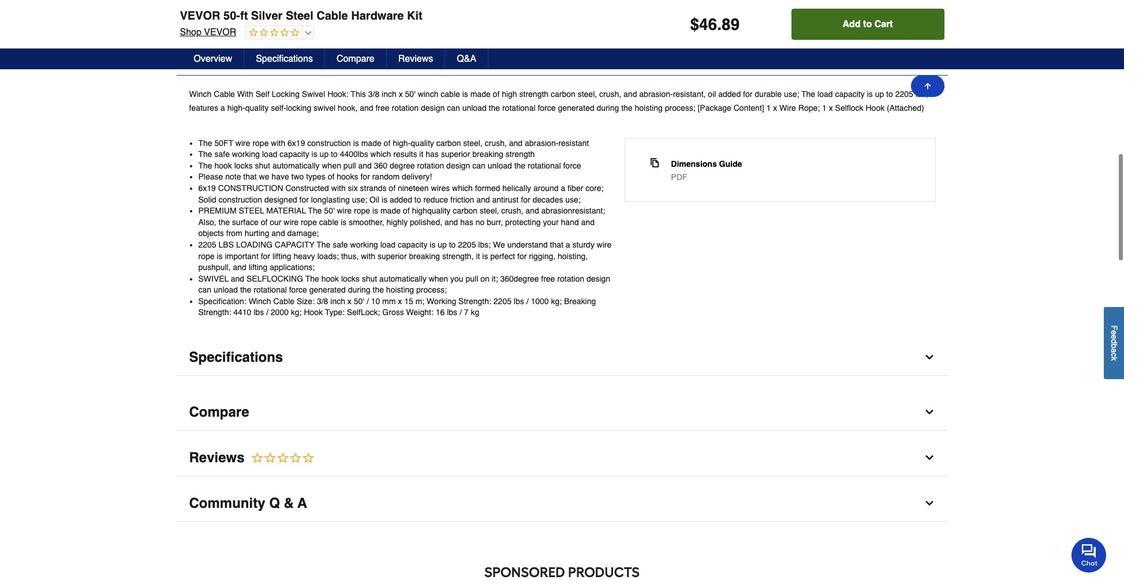 Task type: describe. For each thing, give the bounding box(es) containing it.
1 horizontal spatial locks
[[341, 274, 360, 284]]

89
[[722, 15, 740, 34]]

note
[[225, 172, 241, 182]]

1 vertical spatial rotational
[[528, 161, 561, 170]]

steel, inside winch cable with self locking swivel hook: this 3/8 inch  x 50' winch cable is made of high strength carbon steel, crush, and abrasion-resistant, oil added for durable use; the load capacity is up to 2205 lbs; it features a high-quality self-locking swivel hook, and free rotation design can unload the rotational force generated during the hoisting process;  [package content] 1 x wire rope; 1 x selflock hook (attached)
[[578, 89, 598, 99]]

0 vertical spatial that
[[243, 172, 257, 182]]

nineteen
[[398, 184, 429, 193]]

1 vertical spatial zero stars image
[[245, 452, 315, 466]]

2205 inside winch cable with self locking swivel hook: this 3/8 inch  x 50' winch cable is made of high strength carbon steel, crush, and abrasion-resistant, oil added for durable use; the load capacity is up to 2205 lbs; it features a high-quality self-locking swivel hook, and free rotation design can unload the rotational force generated during the hoisting process;  [package content] 1 x wire rope; 1 x selflock hook (attached)
[[896, 89, 914, 99]]

2 vertical spatial rotation
[[558, 274, 585, 284]]

chat invite button image
[[1072, 538, 1108, 573]]

&
[[284, 496, 294, 512]]

quality inside winch cable with self locking swivel hook: this 3/8 inch  x 50' winch cable is made of high strength carbon steel, crush, and abrasion-resistant, oil added for durable use; the load capacity is up to 2205 lbs; it features a high-quality self-locking swivel hook, and free rotation design can unload the rotational force generated during the hoisting process;  [package content] 1 x wire rope; 1 x selflock hook (attached)
[[245, 103, 269, 112]]

vevor 50-ft silver steel cable hardware kit
[[180, 9, 423, 23]]

2 horizontal spatial cable
[[317, 9, 348, 23]]

f e e d b a c k
[[1110, 326, 1120, 361]]

ft
[[240, 9, 248, 23]]

we
[[259, 172, 270, 182]]

0 horizontal spatial breaking
[[409, 252, 440, 261]]

1 horizontal spatial design
[[447, 161, 471, 170]]

a inside winch cable with self locking swivel hook: this 3/8 inch  x 50' winch cable is made of high strength carbon steel, crush, and abrasion-resistant, oil added for durable use; the load capacity is up to 2205 lbs; it features a high-quality self-locking swivel hook, and free rotation design can unload the rotational force generated during the hoisting process;  [package content] 1 x wire rope; 1 x selflock hook (attached)
[[221, 103, 225, 112]]

oil
[[370, 195, 380, 204]]

0 vertical spatial vevor
[[180, 9, 220, 23]]

x left selflock
[[829, 103, 834, 112]]

size:
[[297, 297, 315, 306]]

wire down longlasting
[[337, 206, 352, 216]]

solid
[[198, 195, 216, 204]]

objects
[[198, 229, 224, 238]]

1 vertical spatial up
[[320, 150, 329, 159]]

around
[[534, 184, 559, 193]]

2 vertical spatial with
[[361, 252, 376, 261]]

wire down material
[[284, 218, 299, 227]]

wires
[[431, 184, 450, 193]]

southdeep products heading
[[177, 562, 948, 581]]

a left fiber
[[561, 184, 566, 193]]

q&a button
[[446, 49, 489, 69]]

winch inside winch cable with self locking swivel hook: this 3/8 inch  x 50' winch cable is made of high strength carbon steel, crush, and abrasion-resistant, oil added for durable use; the load capacity is up to 2205 lbs; it features a high-quality self-locking swivel hook, and free rotation design can unload the rotational force generated during the hoisting process;  [package content] 1 x wire rope; 1 x selflock hook (attached)
[[189, 89, 212, 99]]

breaking
[[564, 297, 596, 306]]

0 horizontal spatial pull
[[344, 161, 356, 170]]

kit
[[407, 9, 423, 23]]

no
[[476, 218, 485, 227]]

cable inside the 50ft wire rope with 6x19 construction is made of high-quality carbon steel, crush, and abrasion-resistant the safe working load capacity is up to 4400lbs which results it has superior breaking strength the hook locks shut automatically when pull and 360 degree rotation design can unload the rotational force please note that we have two types of hooks for random delivery! 6x19 construction constructed with six strands of nineteen wires which formed helically around a fiber core; solid construction designed for longlasting use; oil is added to reduce friction and antirust for decades use; premium steel material the 50' wire rope is made of highquality carbon steel, crush, and abrasionresistant; also, the surface of our wire rope cable is smoother, highly polished, and has no burr, protecting your hand and objects from hurting and damage; 2205 lbs loading capacity the safe working load capacity is up to 2205 lbs; we understand that a sturdy wire rope is important for lifting heavy loads; thus, with superior breaking strength, it is perfect for rigging, hoisting, pushpull, and lifting applications; swivel  and  selflocking the hook locks shut automatically when you pull on it; 360degree free rotation design can unload the rotational force generated during the hoisting process; specification: winch cable size: 3/8 inch  x 50' / 10 mm x 15 m; working strength: 2205 lbs / 1000 kg; breaking strength: 4410 lbs / 2000 kg; hook type: selflock; gross weight: 16 lbs / 7 kg
[[319, 218, 339, 227]]

0 vertical spatial hook
[[215, 161, 232, 170]]

1 vertical spatial rotation
[[417, 161, 444, 170]]

gross
[[383, 308, 404, 317]]

1 vertical spatial compare button
[[177, 395, 948, 431]]

360
[[374, 161, 388, 170]]

0 horizontal spatial strength:
[[198, 308, 231, 317]]

2 vertical spatial rotational
[[254, 286, 287, 295]]

the 50ft wire rope with 6x19 construction is made of high-quality carbon steel, crush, and abrasion-resistant the safe working load capacity is up to 4400lbs which results it has superior breaking strength the hook locks shut automatically when pull and 360 degree rotation design can unload the rotational force please note that we have two types of hooks for random delivery! 6x19 construction constructed with six strands of nineteen wires which formed helically around a fiber core; solid construction designed for longlasting use; oil is added to reduce friction and antirust for decades use; premium steel material the 50' wire rope is made of highquality carbon steel, crush, and abrasionresistant; also, the surface of our wire rope cable is smoother, highly polished, and has no burr, protecting your hand and objects from hurting and damage; 2205 lbs loading capacity the safe working load capacity is up to 2205 lbs; we understand that a sturdy wire rope is important for lifting heavy loads; thus, with superior breaking strength, it is perfect for rigging, hoisting, pushpull, and lifting applications; swivel  and  selflocking the hook locks shut automatically when you pull on it; 360degree free rotation design can unload the rotational force generated during the hoisting process; specification: winch cable size: 3/8 inch  x 50' / 10 mm x 15 m; working strength: 2205 lbs / 1000 kg; breaking strength: 4410 lbs / 2000 kg; hook type: selflock; gross weight: 16 lbs / 7 kg
[[198, 138, 612, 317]]

0 vertical spatial construction
[[308, 138, 351, 148]]

capacity inside winch cable with self locking swivel hook: this 3/8 inch  x 50' winch cable is made of high strength carbon steel, crush, and abrasion-resistant, oil added for durable use; the load capacity is up to 2205 lbs; it features a high-quality self-locking swivel hook, and free rotation design can unload the rotational force generated during the hoisting process;  [package content] 1 x wire rope; 1 x selflock hook (attached)
[[836, 89, 865, 99]]

k
[[1110, 357, 1120, 361]]

resistant,
[[673, 89, 706, 99]]

cable inside the 50ft wire rope with 6x19 construction is made of high-quality carbon steel, crush, and abrasion-resistant the safe working load capacity is up to 4400lbs which results it has superior breaking strength the hook locks shut automatically when pull and 360 degree rotation design can unload the rotational force please note that we have two types of hooks for random delivery! 6x19 construction constructed with six strands of nineteen wires which formed helically around a fiber core; solid construction designed for longlasting use; oil is added to reduce friction and antirust for decades use; premium steel material the 50' wire rope is made of highquality carbon steel, crush, and abrasionresistant; also, the surface of our wire rope cable is smoother, highly polished, and has no burr, protecting your hand and objects from hurting and damage; 2205 lbs loading capacity the safe working load capacity is up to 2205 lbs; we understand that a sturdy wire rope is important for lifting heavy loads; thus, with superior breaking strength, it is perfect for rigging, hoisting, pushpull, and lifting applications; swivel  and  selflocking the hook locks shut automatically when you pull on it; 360degree free rotation design can unload the rotational force generated during the hoisting process; specification: winch cable size: 3/8 inch  x 50' / 10 mm x 15 m; working strength: 2205 lbs / 1000 kg; breaking strength: 4410 lbs / 2000 kg; hook type: selflock; gross weight: 16 lbs / 7 kg
[[274, 297, 295, 306]]

process; inside the 50ft wire rope with 6x19 construction is made of high-quality carbon steel, crush, and abrasion-resistant the safe working load capacity is up to 4400lbs which results it has superior breaking strength the hook locks shut automatically when pull and 360 degree rotation design can unload the rotational force please note that we have two types of hooks for random delivery! 6x19 construction constructed with six strands of nineteen wires which formed helically around a fiber core; solid construction designed for longlasting use; oil is added to reduce friction and antirust for decades use; premium steel material the 50' wire rope is made of highquality carbon steel, crush, and abrasionresistant; also, the surface of our wire rope cable is smoother, highly polished, and has no burr, protecting your hand and objects from hurting and damage; 2205 lbs loading capacity the safe working load capacity is up to 2205 lbs; we understand that a sturdy wire rope is important for lifting heavy loads; thus, with superior breaking strength, it is perfect for rigging, hoisting, pushpull, and lifting applications; swivel  and  selflocking the hook locks shut automatically when you pull on it; 360degree free rotation design can unload the rotational force generated during the hoisting process; specification: winch cable size: 3/8 inch  x 50' / 10 mm x 15 m; working strength: 2205 lbs / 1000 kg; breaking strength: 4410 lbs / 2000 kg; hook type: selflock; gross weight: 16 lbs / 7 kg
[[417, 286, 447, 295]]

hardware
[[351, 9, 404, 23]]

selflock
[[836, 103, 864, 112]]

to up strength,
[[449, 240, 456, 250]]

selflock;
[[347, 308, 380, 317]]

1 horizontal spatial superior
[[441, 150, 470, 159]]

also,
[[198, 218, 216, 227]]

of down random
[[389, 184, 396, 193]]

1 horizontal spatial lifting
[[273, 252, 292, 261]]

working
[[427, 297, 457, 306]]

a inside f e e d b a c k button
[[1110, 349, 1120, 353]]

chevron down image for compare
[[924, 407, 936, 418]]

1 vertical spatial shut
[[362, 274, 377, 284]]

oil
[[709, 89, 717, 99]]

15
[[405, 297, 414, 306]]

material
[[266, 206, 306, 216]]

d
[[1110, 340, 1120, 344]]

0 vertical spatial reviews button
[[387, 49, 446, 69]]

1 vertical spatial reviews button
[[177, 440, 948, 477]]

capacity
[[275, 240, 315, 250]]

1 vertical spatial load
[[262, 150, 278, 159]]

high- inside winch cable with self locking swivel hook: this 3/8 inch  x 50' winch cable is made of high strength carbon steel, crush, and abrasion-resistant, oil added for durable use; the load capacity is up to 2205 lbs; it features a high-quality self-locking swivel hook, and free rotation design can unload the rotational force generated during the hoisting process;  [package content] 1 x wire rope; 1 x selflock hook (attached)
[[227, 103, 245, 112]]

to left the 4400lbs
[[331, 150, 338, 159]]

2 vertical spatial force
[[289, 286, 307, 295]]

pdf
[[672, 172, 688, 182]]

2 horizontal spatial design
[[587, 274, 611, 284]]

a
[[298, 496, 307, 512]]

1 horizontal spatial that
[[550, 240, 564, 250]]

delivery!
[[402, 172, 432, 182]]

(attached)
[[887, 103, 925, 112]]

1 vertical spatial made
[[362, 138, 382, 148]]

2 vertical spatial made
[[381, 206, 401, 216]]

360degree
[[501, 274, 539, 284]]

can inside winch cable with self locking swivel hook: this 3/8 inch  x 50' winch cable is made of high strength carbon steel, crush, and abrasion-resistant, oil added for durable use; the load capacity is up to 2205 lbs; it features a high-quality self-locking swivel hook, and free rotation design can unload the rotational force generated during the hoisting process;  [package content] 1 x wire rope; 1 x selflock hook (attached)
[[447, 103, 460, 112]]

1 vertical spatial construction
[[219, 195, 262, 204]]

resistant
[[559, 138, 589, 148]]

2 vertical spatial up
[[438, 240, 447, 250]]

with
[[237, 89, 254, 99]]

chevron up image
[[924, 51, 936, 63]]

1 vertical spatial carbon
[[437, 138, 461, 148]]

0 horizontal spatial locks
[[234, 161, 253, 170]]

wire right 50ft
[[236, 138, 250, 148]]

hurting
[[245, 229, 269, 238]]

types
[[306, 172, 326, 182]]

1 horizontal spatial 6x19
[[288, 138, 305, 148]]

2 horizontal spatial force
[[564, 161, 582, 170]]

important
[[225, 252, 259, 261]]

1 horizontal spatial lbs
[[447, 308, 458, 317]]

0 vertical spatial specifications button
[[245, 49, 325, 69]]

1 vertical spatial superior
[[378, 252, 407, 261]]

self-
[[271, 103, 286, 112]]

type:
[[325, 308, 345, 317]]

1 vertical spatial pull
[[466, 274, 479, 284]]

have
[[272, 172, 289, 182]]

b
[[1110, 344, 1120, 349]]

weight:
[[406, 308, 434, 317]]

two
[[292, 172, 304, 182]]

winch cable with self locking swivel hook: this 3/8 inch  x 50' winch cable is made of high strength carbon steel, crush, and abrasion-resistant, oil added for durable use; the load capacity is up to 2205 lbs; it features a high-quality self-locking swivel hook, and free rotation design can unload the rotational force generated during the hoisting process;  [package content] 1 x wire rope; 1 x selflock hook (attached)
[[189, 89, 935, 112]]

we
[[493, 240, 505, 250]]

rope up pushpull,
[[198, 252, 215, 261]]

process; inside winch cable with self locking swivel hook: this 3/8 inch  x 50' winch cable is made of high strength carbon steel, crush, and abrasion-resistant, oil added for durable use; the load capacity is up to 2205 lbs; it features a high-quality self-locking swivel hook, and free rotation design can unload the rotational force generated during the hoisting process;  [package content] 1 x wire rope; 1 x selflock hook (attached)
[[665, 103, 696, 112]]

1 vertical spatial 50'
[[324, 206, 335, 216]]

1 horizontal spatial with
[[332, 184, 346, 193]]

quality inside the 50ft wire rope with 6x19 construction is made of high-quality carbon steel, crush, and abrasion-resistant the safe working load capacity is up to 4400lbs which results it has superior breaking strength the hook locks shut automatically when pull and 360 degree rotation design can unload the rotational force please note that we have two types of hooks for random delivery! 6x19 construction constructed with six strands of nineteen wires which formed helically around a fiber core; solid construction designed for longlasting use; oil is added to reduce friction and antirust for decades use; premium steel material the 50' wire rope is made of highquality carbon steel, crush, and abrasionresistant; also, the surface of our wire rope cable is smoother, highly polished, and has no burr, protecting your hand and objects from hurting and damage; 2205 lbs loading capacity the safe working load capacity is up to 2205 lbs; we understand that a sturdy wire rope is important for lifting heavy loads; thus, with superior breaking strength, it is perfect for rigging, hoisting, pushpull, and lifting applications; swivel  and  selflocking the hook locks shut automatically when you pull on it; 360degree free rotation design can unload the rotational force generated during the hoisting process; specification: winch cable size: 3/8 inch  x 50' / 10 mm x 15 m; working strength: 2205 lbs / 1000 kg; breaking strength: 4410 lbs / 2000 kg; hook type: selflock; gross weight: 16 lbs / 7 kg
[[411, 138, 434, 148]]

generated inside winch cable with self locking swivel hook: this 3/8 inch  x 50' winch cable is made of high strength carbon steel, crush, and abrasion-resistant, oil added for durable use; the load capacity is up to 2205 lbs; it features a high-quality self-locking swivel hook, and free rotation design can unload the rotational force generated during the hoisting process;  [package content] 1 x wire rope; 1 x selflock hook (attached)
[[558, 103, 595, 112]]

1 vertical spatial has
[[461, 218, 474, 227]]

0 vertical spatial specifications
[[256, 54, 313, 64]]

premium
[[198, 206, 237, 216]]

3/8 inside the 50ft wire rope with 6x19 construction is made of high-quality carbon steel, crush, and abrasion-resistant the safe working load capacity is up to 4400lbs which results it has superior breaking strength the hook locks shut automatically when pull and 360 degree rotation design can unload the rotational force please note that we have two types of hooks for random delivery! 6x19 construction constructed with six strands of nineteen wires which formed helically around a fiber core; solid construction designed for longlasting use; oil is added to reduce friction and antirust for decades use; premium steel material the 50' wire rope is made of highquality carbon steel, crush, and abrasionresistant; also, the surface of our wire rope cable is smoother, highly polished, and has no burr, protecting your hand and objects from hurting and damage; 2205 lbs loading capacity the safe working load capacity is up to 2205 lbs; we understand that a sturdy wire rope is important for lifting heavy loads; thus, with superior breaking strength, it is perfect for rigging, hoisting, pushpull, and lifting applications; swivel  and  selflocking the hook locks shut automatically when you pull on it; 360degree free rotation design can unload the rotational force generated during the hoisting process; specification: winch cable size: 3/8 inch  x 50' / 10 mm x 15 m; working strength: 2205 lbs / 1000 kg; breaking strength: 4410 lbs / 2000 kg; hook type: selflock; gross weight: 16 lbs / 7 kg
[[317, 297, 328, 306]]

content]
[[734, 103, 765, 112]]

rope up we
[[253, 138, 269, 148]]

2 vertical spatial 50'
[[354, 297, 365, 306]]

2 horizontal spatial lbs
[[514, 297, 524, 306]]

0 horizontal spatial automatically
[[273, 161, 320, 170]]

add to cart
[[843, 19, 894, 29]]

1 vertical spatial crush,
[[485, 138, 507, 148]]

1 vertical spatial specifications
[[189, 350, 283, 366]]

guide
[[720, 159, 743, 168]]

0 horizontal spatial reviews
[[189, 450, 245, 466]]

1 vertical spatial when
[[429, 274, 448, 284]]

inch inside winch cable with self locking swivel hook: this 3/8 inch  x 50' winch cable is made of high strength carbon steel, crush, and abrasion-resistant, oil added for durable use; the load capacity is up to 2205 lbs; it features a high-quality self-locking swivel hook, and free rotation design can unload the rotational force generated during the hoisting process;  [package content] 1 x wire rope; 1 x selflock hook (attached)
[[382, 89, 397, 99]]

free inside the 50ft wire rope with 6x19 construction is made of high-quality carbon steel, crush, and abrasion-resistant the safe working load capacity is up to 4400lbs which results it has superior breaking strength the hook locks shut automatically when pull and 360 degree rotation design can unload the rotational force please note that we have two types of hooks for random delivery! 6x19 construction constructed with six strands of nineteen wires which formed helically around a fiber core; solid construction designed for longlasting use; oil is added to reduce friction and antirust for decades use; premium steel material the 50' wire rope is made of highquality carbon steel, crush, and abrasionresistant; also, the surface of our wire rope cable is smoother, highly polished, and has no burr, protecting your hand and objects from hurting and damage; 2205 lbs loading capacity the safe working load capacity is up to 2205 lbs; we understand that a sturdy wire rope is important for lifting heavy loads; thus, with superior breaking strength, it is perfect for rigging, hoisting, pushpull, and lifting applications; swivel  and  selflocking the hook locks shut automatically when you pull on it; 360degree free rotation design can unload the rotational force generated during the hoisting process; specification: winch cable size: 3/8 inch  x 50' / 10 mm x 15 m; working strength: 2205 lbs / 1000 kg; breaking strength: 4410 lbs / 2000 kg; hook type: selflock; gross weight: 16 lbs / 7 kg
[[542, 274, 555, 284]]

0 horizontal spatial safe
[[215, 150, 230, 159]]

hook inside winch cable with self locking swivel hook: this 3/8 inch  x 50' winch cable is made of high strength carbon steel, crush, and abrasion-resistant, oil added for durable use; the load capacity is up to 2205 lbs; it features a high-quality self-locking swivel hook, and free rotation design can unload the rotational force generated during the hoisting process;  [package content] 1 x wire rope; 1 x selflock hook (attached)
[[866, 103, 885, 112]]

1 horizontal spatial breaking
[[473, 150, 504, 159]]

1 vertical spatial which
[[452, 184, 473, 193]]

generated inside the 50ft wire rope with 6x19 construction is made of high-quality carbon steel, crush, and abrasion-resistant the safe working load capacity is up to 4400lbs which results it has superior breaking strength the hook locks shut automatically when pull and 360 degree rotation design can unload the rotational force please note that we have two types of hooks for random delivery! 6x19 construction constructed with six strands of nineteen wires which formed helically around a fiber core; solid construction designed for longlasting use; oil is added to reduce friction and antirust for decades use; premium steel material the 50' wire rope is made of highquality carbon steel, crush, and abrasionresistant; also, the surface of our wire rope cable is smoother, highly polished, and has no burr, protecting your hand and objects from hurting and damage; 2205 lbs loading capacity the safe working load capacity is up to 2205 lbs; we understand that a sturdy wire rope is important for lifting heavy loads; thus, with superior breaking strength, it is perfect for rigging, hoisting, pushpull, and lifting applications; swivel  and  selflocking the hook locks shut automatically when you pull on it; 360degree free rotation design can unload the rotational force generated during the hoisting process; specification: winch cable size: 3/8 inch  x 50' / 10 mm x 15 m; working strength: 2205 lbs / 1000 kg; breaking strength: 4410 lbs / 2000 kg; hook type: selflock; gross weight: 16 lbs / 7 kg
[[310, 286, 346, 295]]

1 vertical spatial specifications button
[[177, 340, 948, 376]]

/ left the 7
[[460, 308, 462, 317]]

0 horizontal spatial use;
[[352, 195, 368, 204]]

hoisting,
[[558, 252, 588, 261]]

sturdy
[[573, 240, 595, 250]]

up inside winch cable with self locking swivel hook: this 3/8 inch  x 50' winch cable is made of high strength carbon steel, crush, and abrasion-resistant, oil added for durable use; the load capacity is up to 2205 lbs; it features a high-quality self-locking swivel hook, and free rotation design can unload the rotational force generated during the hoisting process;  [package content] 1 x wire rope; 1 x selflock hook (attached)
[[876, 89, 885, 99]]

of right 'types'
[[328, 172, 335, 182]]

our
[[270, 218, 282, 227]]

understand
[[508, 240, 548, 250]]

on
[[481, 274, 490, 284]]

overview button up winch cable with self locking swivel hook: this 3/8 inch  x 50' winch cable is made of high strength carbon steel, crush, and abrasion-resistant, oil added for durable use; the load capacity is up to 2205 lbs; it features a high-quality self-locking swivel hook, and free rotation design can unload the rotational force generated during the hoisting process;  [package content] 1 x wire rope; 1 x selflock hook (attached)
[[177, 39, 948, 75]]

1 vertical spatial lifting
[[249, 263, 268, 272]]

rigging,
[[529, 252, 556, 261]]

for up strands
[[361, 172, 370, 182]]

design inside winch cable with self locking swivel hook: this 3/8 inch  x 50' winch cable is made of high strength carbon steel, crush, and abrasion-resistant, oil added for durable use; the load capacity is up to 2205 lbs; it features a high-quality self-locking swivel hook, and free rotation design can unload the rotational force generated during the hoisting process;  [package content] 1 x wire rope; 1 x selflock hook (attached)
[[421, 103, 445, 112]]

kg
[[471, 308, 480, 317]]

heavy
[[294, 252, 315, 261]]

inch inside the 50ft wire rope with 6x19 construction is made of high-quality carbon steel, crush, and abrasion-resistant the safe working load capacity is up to 4400lbs which results it has superior breaking strength the hook locks shut automatically when pull and 360 degree rotation design can unload the rotational force please note that we have two types of hooks for random delivery! 6x19 construction constructed with six strands of nineteen wires which formed helically around a fiber core; solid construction designed for longlasting use; oil is added to reduce friction and antirust for decades use; premium steel material the 50' wire rope is made of highquality carbon steel, crush, and abrasionresistant; also, the surface of our wire rope cable is smoother, highly polished, and has no burr, protecting your hand and objects from hurting and damage; 2205 lbs loading capacity the safe working load capacity is up to 2205 lbs; we understand that a sturdy wire rope is important for lifting heavy loads; thus, with superior breaking strength, it is perfect for rigging, hoisting, pushpull, and lifting applications; swivel  and  selflocking the hook locks shut automatically when you pull on it; 360degree free rotation design can unload the rotational force generated during the hoisting process; specification: winch cable size: 3/8 inch  x 50' / 10 mm x 15 m; working strength: 2205 lbs / 1000 kg; breaking strength: 4410 lbs / 2000 kg; hook type: selflock; gross weight: 16 lbs / 7 kg
[[331, 297, 345, 306]]

1 vertical spatial steel,
[[464, 138, 483, 148]]

1 vertical spatial automatically
[[380, 274, 427, 284]]

for down helically
[[521, 195, 531, 204]]

overview button down shop vevor
[[182, 49, 245, 69]]

0 vertical spatial shut
[[255, 161, 270, 170]]

0 vertical spatial which
[[371, 150, 391, 159]]

antirust
[[493, 195, 519, 204]]

protecting
[[506, 218, 541, 227]]

designed
[[265, 195, 297, 204]]

this
[[351, 89, 366, 99]]

selflocking
[[247, 274, 303, 284]]

f
[[1110, 326, 1120, 331]]

7
[[464, 308, 469, 317]]

of left our
[[261, 218, 268, 227]]

[package
[[698, 103, 732, 112]]

2205 up strength,
[[458, 240, 476, 250]]

community
[[189, 496, 265, 512]]

longlasting
[[311, 195, 350, 204]]

hand
[[561, 218, 579, 227]]

of up highly
[[403, 206, 410, 216]]

4400lbs
[[340, 150, 368, 159]]

0 vertical spatial kg;
[[551, 297, 562, 306]]

1 horizontal spatial strength:
[[459, 297, 492, 306]]

2 horizontal spatial unload
[[488, 161, 512, 170]]

0 horizontal spatial capacity
[[280, 150, 310, 159]]

unload inside winch cable with self locking swivel hook: this 3/8 inch  x 50' winch cable is made of high strength carbon steel, crush, and abrasion-resistant, oil added for durable use; the load capacity is up to 2205 lbs; it features a high-quality self-locking swivel hook, and free rotation design can unload the rotational force generated during the hoisting process;  [package content] 1 x wire rope; 1 x selflock hook (attached)
[[463, 103, 487, 112]]

1 horizontal spatial it
[[476, 252, 480, 261]]

/ left 1000
[[527, 297, 529, 306]]

lbs; inside winch cable with self locking swivel hook: this 3/8 inch  x 50' winch cable is made of high strength carbon steel, crush, and abrasion-resistant, oil added for durable use; the load capacity is up to 2205 lbs; it features a high-quality self-locking swivel hook, and free rotation design can unload the rotational force generated during the hoisting process;  [package content] 1 x wire rope; 1 x selflock hook (attached)
[[916, 89, 929, 99]]

1 horizontal spatial use;
[[566, 195, 581, 204]]

q&a
[[457, 54, 477, 64]]

/ left 10
[[367, 297, 369, 306]]

0 horizontal spatial lbs
[[254, 308, 264, 317]]

1 vertical spatial can
[[473, 161, 486, 170]]

constructed
[[286, 184, 329, 193]]

0 vertical spatial when
[[322, 161, 341, 170]]

specification:
[[198, 297, 247, 306]]

0 horizontal spatial can
[[198, 286, 212, 295]]

for down 'loading'
[[261, 252, 270, 261]]

2 1 from the left
[[823, 103, 827, 112]]

arrow up image
[[924, 81, 933, 91]]

x up selflock;
[[348, 297, 352, 306]]

1 horizontal spatial capacity
[[398, 240, 428, 250]]

it;
[[492, 274, 498, 284]]

added inside the 50ft wire rope with 6x19 construction is made of high-quality carbon steel, crush, and abrasion-resistant the safe working load capacity is up to 4400lbs which results it has superior breaking strength the hook locks shut automatically when pull and 360 degree rotation design can unload the rotational force please note that we have two types of hooks for random delivery! 6x19 construction constructed with six strands of nineteen wires which formed helically around a fiber core; solid construction designed for longlasting use; oil is added to reduce friction and antirust for decades use; premium steel material the 50' wire rope is made of highquality carbon steel, crush, and abrasionresistant; also, the surface of our wire rope cable is smoother, highly polished, and has no burr, protecting your hand and objects from hurting and damage; 2205 lbs loading capacity the safe working load capacity is up to 2205 lbs; we understand that a sturdy wire rope is important for lifting heavy loads; thus, with superior breaking strength, it is perfect for rigging, hoisting, pushpull, and lifting applications; swivel  and  selflocking the hook locks shut automatically when you pull on it; 360degree free rotation design can unload the rotational force generated during the hoisting process; specification: winch cable size: 3/8 inch  x 50' / 10 mm x 15 m; working strength: 2205 lbs / 1000 kg; breaking strength: 4410 lbs / 2000 kg; hook type: selflock; gross weight: 16 lbs / 7 kg
[[390, 195, 412, 204]]

your
[[543, 218, 559, 227]]

1 vertical spatial kg;
[[291, 308, 302, 317]]

0 horizontal spatial 6x19
[[198, 184, 216, 193]]

0 vertical spatial compare
[[337, 54, 375, 64]]

carbon inside winch cable with self locking swivel hook: this 3/8 inch  x 50' winch cable is made of high strength carbon steel, crush, and abrasion-resistant, oil added for durable use; the load capacity is up to 2205 lbs; it features a high-quality self-locking swivel hook, and free rotation design can unload the rotational force generated during the hoisting process;  [package content] 1 x wire rope; 1 x selflock hook (attached)
[[551, 89, 576, 99]]

for down understand on the left top of page
[[518, 252, 527, 261]]

2 vertical spatial crush,
[[502, 206, 524, 216]]

winch inside the 50ft wire rope with 6x19 construction is made of high-quality carbon steel, crush, and abrasion-resistant the safe working load capacity is up to 4400lbs which results it has superior breaking strength the hook locks shut automatically when pull and 360 degree rotation design can unload the rotational force please note that we have two types of hooks for random delivery! 6x19 construction constructed with six strands of nineteen wires which formed helically around a fiber core; solid construction designed for longlasting use; oil is added to reduce friction and antirust for decades use; premium steel material the 50' wire rope is made of highquality carbon steel, crush, and abrasionresistant; also, the surface of our wire rope cable is smoother, highly polished, and has no burr, protecting your hand and objects from hurting and damage; 2205 lbs loading capacity the safe working load capacity is up to 2205 lbs; we understand that a sturdy wire rope is important for lifting heavy loads; thus, with superior breaking strength, it is perfect for rigging, hoisting, pushpull, and lifting applications; swivel  and  selflocking the hook locks shut automatically when you pull on it; 360degree free rotation design can unload the rotational force generated during the hoisting process; specification: winch cable size: 3/8 inch  x 50' / 10 mm x 15 m; working strength: 2205 lbs / 1000 kg; breaking strength: 4410 lbs / 2000 kg; hook type: selflock; gross weight: 16 lbs / 7 kg
[[249, 297, 271, 306]]

0 vertical spatial working
[[232, 150, 260, 159]]

x left 15
[[398, 297, 402, 306]]



Task type: locate. For each thing, give the bounding box(es) containing it.
added inside winch cable with self locking swivel hook: this 3/8 inch  x 50' winch cable is made of high strength carbon steel, crush, and abrasion-resistant, oil added for durable use; the load capacity is up to 2205 lbs; it features a high-quality self-locking swivel hook, and free rotation design can unload the rotational force generated during the hoisting process;  [package content] 1 x wire rope; 1 x selflock hook (attached)
[[719, 89, 741, 99]]

from
[[226, 229, 243, 238]]

0 vertical spatial winch
[[189, 89, 212, 99]]

use; up abrasionresistant; on the top of the page
[[566, 195, 581, 204]]

0 vertical spatial lifting
[[273, 252, 292, 261]]

free right hook,
[[376, 103, 390, 112]]

during inside winch cable with self locking swivel hook: this 3/8 inch  x 50' winch cable is made of high strength carbon steel, crush, and abrasion-resistant, oil added for durable use; the load capacity is up to 2205 lbs; it features a high-quality self-locking swivel hook, and free rotation design can unload the rotational force generated during the hoisting process;  [package content] 1 x wire rope; 1 x selflock hook (attached)
[[597, 103, 620, 112]]

use;
[[785, 89, 800, 99], [352, 195, 368, 204], [566, 195, 581, 204]]

cable
[[317, 9, 348, 23], [214, 89, 235, 99], [274, 297, 295, 306]]

0 horizontal spatial hoisting
[[386, 286, 414, 295]]

1 vertical spatial strength
[[506, 150, 535, 159]]

polished,
[[410, 218, 443, 227]]

steel, up the "resistant"
[[578, 89, 598, 99]]

free down rigging,
[[542, 274, 555, 284]]

3/8 right this
[[368, 89, 380, 99]]

rotational down "high"
[[503, 103, 536, 112]]

for
[[744, 89, 753, 99], [361, 172, 370, 182], [300, 195, 309, 204], [521, 195, 531, 204], [261, 252, 270, 261], [518, 252, 527, 261]]

carbon down friction
[[453, 206, 478, 216]]

capacity up two
[[280, 150, 310, 159]]

has left "no"
[[461, 218, 474, 227]]

0 vertical spatial compare button
[[325, 49, 387, 69]]

chevron down image inside "community q & a" "button"
[[924, 498, 936, 510]]

0 vertical spatial steel,
[[578, 89, 598, 99]]

/ left 2000
[[266, 308, 269, 317]]

to inside winch cable with self locking swivel hook: this 3/8 inch  x 50' winch cable is made of high strength carbon steel, crush, and abrasion-resistant, oil added for durable use; the load capacity is up to 2205 lbs; it features a high-quality self-locking swivel hook, and free rotation design can unload the rotational force generated during the hoisting process;  [package content] 1 x wire rope; 1 x selflock hook (attached)
[[887, 89, 894, 99]]

highly
[[387, 218, 408, 227]]

loading
[[236, 240, 273, 250]]

cable right winch
[[441, 89, 460, 99]]

specifications
[[256, 54, 313, 64], [189, 350, 283, 366]]

lbs right 16
[[447, 308, 458, 317]]

lbs; left the it
[[916, 89, 929, 99]]

silver
[[251, 9, 283, 23]]

steel
[[286, 9, 314, 23]]

0 vertical spatial has
[[426, 150, 439, 159]]

the inside winch cable with self locking swivel hook: this 3/8 inch  x 50' winch cable is made of high strength carbon steel, crush, and abrasion-resistant, oil added for durable use; the load capacity is up to 2205 lbs; it features a high-quality self-locking swivel hook, and free rotation design can unload the rotational force generated during the hoisting process;  [package content] 1 x wire rope; 1 x selflock hook (attached)
[[802, 89, 816, 99]]

x left winch
[[399, 89, 403, 99]]

1 vertical spatial free
[[542, 274, 555, 284]]

winch
[[418, 89, 439, 99]]

to down nineteen
[[415, 195, 421, 204]]

1 horizontal spatial high-
[[393, 138, 411, 148]]

vevor up shop vevor
[[180, 9, 220, 23]]

load up the rope;
[[818, 89, 833, 99]]

0 vertical spatial it
[[420, 150, 424, 159]]

0 horizontal spatial 1
[[767, 103, 772, 112]]

shop
[[180, 27, 202, 38]]

degree
[[390, 161, 415, 170]]

1 horizontal spatial reviews
[[398, 54, 433, 64]]

46
[[700, 15, 718, 34]]

load inside winch cable with self locking swivel hook: this 3/8 inch  x 50' winch cable is made of high strength carbon steel, crush, and abrasion-resistant, oil added for durable use; the load capacity is up to 2205 lbs; it features a high-quality self-locking swivel hook, and free rotation design can unload the rotational force generated during the hoisting process;  [package content] 1 x wire rope; 1 x selflock hook (attached)
[[818, 89, 833, 99]]

wire right sturdy
[[597, 240, 612, 250]]

rotational inside winch cable with self locking swivel hook: this 3/8 inch  x 50' winch cable is made of high strength carbon steel, crush, and abrasion-resistant, oil added for durable use; the load capacity is up to 2205 lbs; it features a high-quality self-locking swivel hook, and free rotation design can unload the rotational force generated during the hoisting process;  [package content] 1 x wire rope; 1 x selflock hook (attached)
[[503, 103, 536, 112]]

high-
[[227, 103, 245, 112], [393, 138, 411, 148]]

1 horizontal spatial shut
[[362, 274, 377, 284]]

50'
[[405, 89, 416, 99], [324, 206, 335, 216], [354, 297, 365, 306]]

rotational down the selflocking
[[254, 286, 287, 295]]

overview for overview button on top of winch cable with self locking swivel hook: this 3/8 inch  x 50' winch cable is made of high strength carbon steel, crush, and abrasion-resistant, oil added for durable use; the load capacity is up to 2205 lbs; it features a high-quality self-locking swivel hook, and free rotation design can unload the rotational force generated during the hoisting process;  [package content] 1 x wire rope; 1 x selflock hook (attached)
[[189, 49, 251, 65]]

carbon up wires
[[437, 138, 461, 148]]

lbs; inside the 50ft wire rope with 6x19 construction is made of high-quality carbon steel, crush, and abrasion-resistant the safe working load capacity is up to 4400lbs which results it has superior breaking strength the hook locks shut automatically when pull and 360 degree rotation design can unload the rotational force please note that we have two types of hooks for random delivery! 6x19 construction constructed with six strands of nineteen wires which formed helically around a fiber core; solid construction designed for longlasting use; oil is added to reduce friction and antirust for decades use; premium steel material the 50' wire rope is made of highquality carbon steel, crush, and abrasionresistant; also, the surface of our wire rope cable is smoother, highly polished, and has no burr, protecting your hand and objects from hurting and damage; 2205 lbs loading capacity the safe working load capacity is up to 2205 lbs; we understand that a sturdy wire rope is important for lifting heavy loads; thus, with superior breaking strength, it is perfect for rigging, hoisting, pushpull, and lifting applications; swivel  and  selflocking the hook locks shut automatically when you pull on it; 360degree free rotation design can unload the rotational force generated during the hoisting process; specification: winch cable size: 3/8 inch  x 50' / 10 mm x 15 m; working strength: 2205 lbs / 1000 kg; breaking strength: 4410 lbs / 2000 kg; hook type: selflock; gross weight: 16 lbs / 7 kg
[[479, 240, 491, 250]]

x left wire
[[774, 103, 778, 112]]

0 horizontal spatial process;
[[417, 286, 447, 295]]

2205 down it;
[[494, 297, 512, 306]]

lbs
[[514, 297, 524, 306], [254, 308, 264, 317], [447, 308, 458, 317]]

chevron down image for community q & a
[[924, 498, 936, 510]]

applications;
[[270, 263, 315, 272]]

pull up hooks
[[344, 161, 356, 170]]

has right results
[[426, 150, 439, 159]]

0 horizontal spatial shut
[[255, 161, 270, 170]]

abrasion- left oil
[[640, 89, 673, 99]]

can
[[447, 103, 460, 112], [473, 161, 486, 170], [198, 286, 212, 295]]

steel, up formed
[[464, 138, 483, 148]]

shut up 10
[[362, 274, 377, 284]]

hooks
[[337, 172, 359, 182]]

with up have
[[271, 138, 286, 148]]

1 horizontal spatial up
[[438, 240, 447, 250]]

design down winch
[[421, 103, 445, 112]]

cable inside winch cable with self locking swivel hook: this 3/8 inch  x 50' winch cable is made of high strength carbon steel, crush, and abrasion-resistant, oil added for durable use; the load capacity is up to 2205 lbs; it features a high-quality self-locking swivel hook, and free rotation design can unload the rotational force generated during the hoisting process;  [package content] 1 x wire rope; 1 x selflock hook (attached)
[[441, 89, 460, 99]]

added down nineteen
[[390, 195, 412, 204]]

2 horizontal spatial load
[[818, 89, 833, 99]]

superior down highly
[[378, 252, 407, 261]]

winch up 4410
[[249, 297, 271, 306]]

16
[[436, 308, 445, 317]]

burr,
[[487, 218, 503, 227]]

2 vertical spatial carbon
[[453, 206, 478, 216]]

1 vertical spatial locks
[[341, 274, 360, 284]]

strength right "high"
[[520, 89, 549, 99]]

of inside winch cable with self locking swivel hook: this 3/8 inch  x 50' winch cable is made of high strength carbon steel, crush, and abrasion-resistant, oil added for durable use; the load capacity is up to 2205 lbs; it features a high-quality self-locking swivel hook, and free rotation design can unload the rotational force generated during the hoisting process;  [package content] 1 x wire rope; 1 x selflock hook (attached)
[[493, 89, 500, 99]]

chevron down image
[[924, 452, 936, 464]]

for inside winch cable with self locking swivel hook: this 3/8 inch  x 50' winch cable is made of high strength carbon steel, crush, and abrasion-resistant, oil added for durable use; the load capacity is up to 2205 lbs; it features a high-quality self-locking swivel hook, and free rotation design can unload the rotational force generated during the hoisting process;  [package content] 1 x wire rope; 1 x selflock hook (attached)
[[744, 89, 753, 99]]

1 chevron down image from the top
[[924, 352, 936, 363]]

of left "high"
[[493, 89, 500, 99]]

2 vertical spatial load
[[381, 240, 396, 250]]

1 vertical spatial cable
[[319, 218, 339, 227]]

added right oil
[[719, 89, 741, 99]]

1 horizontal spatial hook
[[322, 274, 339, 284]]

1 horizontal spatial safe
[[333, 240, 348, 250]]

2000
[[271, 308, 289, 317]]

1 vertical spatial that
[[550, 240, 564, 250]]

lbs right 4410
[[254, 308, 264, 317]]

capacity down polished,
[[398, 240, 428, 250]]

2 chevron down image from the top
[[924, 407, 936, 418]]

0 horizontal spatial construction
[[219, 195, 262, 204]]

.
[[718, 15, 722, 34]]

0 vertical spatial quality
[[245, 103, 269, 112]]

community q & a button
[[177, 486, 948, 522]]

document image
[[651, 158, 660, 167]]

rotation inside winch cable with self locking swivel hook: this 3/8 inch  x 50' winch cable is made of high strength carbon steel, crush, and abrasion-resistant, oil added for durable use; the load capacity is up to 2205 lbs; it features a high-quality self-locking swivel hook, and free rotation design can unload the rotational force generated during the hoisting process;  [package content] 1 x wire rope; 1 x selflock hook (attached)
[[392, 103, 419, 112]]

can up formed
[[473, 161, 486, 170]]

kg; right 1000
[[551, 297, 562, 306]]

2 vertical spatial capacity
[[398, 240, 428, 250]]

0 horizontal spatial generated
[[310, 286, 346, 295]]

unload
[[463, 103, 487, 112], [488, 161, 512, 170], [214, 286, 238, 295]]

0 vertical spatial abrasion-
[[640, 89, 673, 99]]

inch right this
[[382, 89, 397, 99]]

add
[[843, 19, 861, 29]]

overview for overview button below shop vevor
[[194, 54, 232, 64]]

1 horizontal spatial unload
[[463, 103, 487, 112]]

to right add
[[864, 19, 873, 29]]

0 vertical spatial cable
[[317, 9, 348, 23]]

construction up the 4400lbs
[[308, 138, 351, 148]]

0 vertical spatial breaking
[[473, 150, 504, 159]]

use; up wire
[[785, 89, 800, 99]]

high- inside the 50ft wire rope with 6x19 construction is made of high-quality carbon steel, crush, and abrasion-resistant the safe working load capacity is up to 4400lbs which results it has superior breaking strength the hook locks shut automatically when pull and 360 degree rotation design can unload the rotational force please note that we have two types of hooks for random delivery! 6x19 construction constructed with six strands of nineteen wires which formed helically around a fiber core; solid construction designed for longlasting use; oil is added to reduce friction and antirust for decades use; premium steel material the 50' wire rope is made of highquality carbon steel, crush, and abrasionresistant; also, the surface of our wire rope cable is smoother, highly polished, and has no burr, protecting your hand and objects from hurting and damage; 2205 lbs loading capacity the safe working load capacity is up to 2205 lbs; we understand that a sturdy wire rope is important for lifting heavy loads; thus, with superior breaking strength, it is perfect for rigging, hoisting, pushpull, and lifting applications; swivel  and  selflocking the hook locks shut automatically when you pull on it; 360degree free rotation design can unload the rotational force generated during the hoisting process; specification: winch cable size: 3/8 inch  x 50' / 10 mm x 15 m; working strength: 2205 lbs / 1000 kg; breaking strength: 4410 lbs / 2000 kg; hook type: selflock; gross weight: 16 lbs / 7 kg
[[393, 138, 411, 148]]

made up the 4400lbs
[[362, 138, 382, 148]]

carbon
[[551, 89, 576, 99], [437, 138, 461, 148], [453, 206, 478, 216]]

1 vertical spatial vevor
[[204, 27, 236, 38]]

swivel
[[314, 103, 336, 112]]

1 vertical spatial winch
[[249, 297, 271, 306]]

rotation
[[392, 103, 419, 112], [417, 161, 444, 170], [558, 274, 585, 284]]

when
[[322, 161, 341, 170], [429, 274, 448, 284]]

lifting
[[273, 252, 292, 261], [249, 263, 268, 272]]

specifications up locking
[[256, 54, 313, 64]]

2205 down objects
[[198, 240, 216, 250]]

automatically up 15
[[380, 274, 427, 284]]

a up k
[[1110, 349, 1120, 353]]

quality up results
[[411, 138, 434, 148]]

process; up working
[[417, 286, 447, 295]]

2205 up the (attached)
[[896, 89, 914, 99]]

0 horizontal spatial working
[[232, 150, 260, 159]]

and
[[624, 89, 638, 99], [360, 103, 374, 112], [509, 138, 523, 148], [359, 161, 372, 170], [477, 195, 490, 204], [526, 206, 539, 216], [445, 218, 458, 227], [582, 218, 595, 227], [272, 229, 285, 238], [233, 263, 247, 272], [231, 274, 244, 284]]

that up construction
[[243, 172, 257, 182]]

dimensions guide link
[[672, 158, 743, 170]]

construction down construction
[[219, 195, 262, 204]]

capacity up selflock
[[836, 89, 865, 99]]

0 vertical spatial zero stars image
[[246, 28, 300, 39]]

1 horizontal spatial construction
[[308, 138, 351, 148]]

lifting down the important on the top left of the page
[[249, 263, 268, 272]]

0 vertical spatial free
[[376, 103, 390, 112]]

2 e from the top
[[1110, 335, 1120, 340]]

rotational up around
[[528, 161, 561, 170]]

strength inside winch cable with self locking swivel hook: this 3/8 inch  x 50' winch cable is made of high strength carbon steel, crush, and abrasion-resistant, oil added for durable use; the load capacity is up to 2205 lbs; it features a high-quality self-locking swivel hook, and free rotation design can unload the rotational force generated during the hoisting process;  [package content] 1 x wire rope; 1 x selflock hook (attached)
[[520, 89, 549, 99]]

steel, up burr,
[[480, 206, 499, 216]]

0 vertical spatial rotation
[[392, 103, 419, 112]]

1 horizontal spatial 3/8
[[368, 89, 380, 99]]

durable
[[755, 89, 782, 99]]

mm
[[383, 297, 396, 306]]

2 vertical spatial chevron down image
[[924, 498, 936, 510]]

vevor down 50-
[[204, 27, 236, 38]]

0 horizontal spatial which
[[371, 150, 391, 159]]

automatically
[[273, 161, 320, 170], [380, 274, 427, 284]]

0 vertical spatial strength
[[520, 89, 549, 99]]

3 chevron down image from the top
[[924, 498, 936, 510]]

chevron down image
[[924, 352, 936, 363], [924, 407, 936, 418], [924, 498, 936, 510]]

1 vertical spatial during
[[348, 286, 371, 295]]

for down constructed
[[300, 195, 309, 204]]

1 vertical spatial it
[[476, 252, 480, 261]]

during inside the 50ft wire rope with 6x19 construction is made of high-quality carbon steel, crush, and abrasion-resistant the safe working load capacity is up to 4400lbs which results it has superior breaking strength the hook locks shut automatically when pull and 360 degree rotation design can unload the rotational force please note that we have two types of hooks for random delivery! 6x19 construction constructed with six strands of nineteen wires which formed helically around a fiber core; solid construction designed for longlasting use; oil is added to reduce friction and antirust for decades use; premium steel material the 50' wire rope is made of highquality carbon steel, crush, and abrasionresistant; also, the surface of our wire rope cable is smoother, highly polished, and has no burr, protecting your hand and objects from hurting and damage; 2205 lbs loading capacity the safe working load capacity is up to 2205 lbs; we understand that a sturdy wire rope is important for lifting heavy loads; thus, with superior breaking strength, it is perfect for rigging, hoisting, pushpull, and lifting applications; swivel  and  selflocking the hook locks shut automatically when you pull on it; 360degree free rotation design can unload the rotational force generated during the hoisting process; specification: winch cable size: 3/8 inch  x 50' / 10 mm x 15 m; working strength: 2205 lbs / 1000 kg; breaking strength: 4410 lbs / 2000 kg; hook type: selflock; gross weight: 16 lbs / 7 kg
[[348, 286, 371, 295]]

shut
[[255, 161, 270, 170], [362, 274, 377, 284]]

rope up smoother,
[[354, 206, 370, 216]]

superior
[[441, 150, 470, 159], [378, 252, 407, 261]]

working up thus,
[[350, 240, 378, 250]]

lbs
[[219, 240, 234, 250]]

cable left with on the left
[[214, 89, 235, 99]]

1 vertical spatial cable
[[214, 89, 235, 99]]

hoisting inside winch cable with self locking swivel hook: this 3/8 inch  x 50' winch cable is made of high strength carbon steel, crush, and abrasion-resistant, oil added for durable use; the load capacity is up to 2205 lbs; it features a high-quality self-locking swivel hook, and free rotation design can unload the rotational force generated during the hoisting process;  [package content] 1 x wire rope; 1 x selflock hook (attached)
[[635, 103, 663, 112]]

generated up type:
[[310, 286, 346, 295]]

to up the (attached)
[[887, 89, 894, 99]]

q
[[269, 496, 280, 512]]

0 horizontal spatial 3/8
[[317, 297, 328, 306]]

hook right selflock
[[866, 103, 885, 112]]

when up 'types'
[[322, 161, 341, 170]]

shut up we
[[255, 161, 270, 170]]

2 horizontal spatial capacity
[[836, 89, 865, 99]]

you
[[451, 274, 464, 284]]

up up strength,
[[438, 240, 447, 250]]

overview button
[[177, 39, 948, 75], [182, 49, 245, 69]]

process; down resistant,
[[665, 103, 696, 112]]

swivel
[[302, 89, 325, 99]]

rope;
[[799, 103, 821, 112]]

abrasion- inside the 50ft wire rope with 6x19 construction is made of high-quality carbon steel, crush, and abrasion-resistant the safe working load capacity is up to 4400lbs which results it has superior breaking strength the hook locks shut automatically when pull and 360 degree rotation design can unload the rotational force please note that we have two types of hooks for random delivery! 6x19 construction constructed with six strands of nineteen wires which formed helically around a fiber core; solid construction designed for longlasting use; oil is added to reduce friction and antirust for decades use; premium steel material the 50' wire rope is made of highquality carbon steel, crush, and abrasionresistant; also, the surface of our wire rope cable is smoother, highly polished, and has no burr, protecting your hand and objects from hurting and damage; 2205 lbs loading capacity the safe working load capacity is up to 2205 lbs; we understand that a sturdy wire rope is important for lifting heavy loads; thus, with superior breaking strength, it is perfect for rigging, hoisting, pushpull, and lifting applications; swivel  and  selflocking the hook locks shut automatically when you pull on it; 360degree free rotation design can unload the rotational force generated during the hoisting process; specification: winch cable size: 3/8 inch  x 50' / 10 mm x 15 m; working strength: 2205 lbs / 1000 kg; breaking strength: 4410 lbs / 2000 kg; hook type: selflock; gross weight: 16 lbs / 7 kg
[[525, 138, 559, 148]]

0 vertical spatial reviews
[[398, 54, 433, 64]]

cable
[[441, 89, 460, 99], [319, 218, 339, 227]]

friction
[[451, 195, 475, 204]]

crush, inside winch cable with self locking swivel hook: this 3/8 inch  x 50' winch cable is made of high strength carbon steel, crush, and abrasion-resistant, oil added for durable use; the load capacity is up to 2205 lbs; it features a high-quality self-locking swivel hook, and free rotation design can unload the rotational force generated during the hoisting process;  [package content] 1 x wire rope; 1 x selflock hook (attached)
[[600, 89, 622, 99]]

strength inside the 50ft wire rope with 6x19 construction is made of high-quality carbon steel, crush, and abrasion-resistant the safe working load capacity is up to 4400lbs which results it has superior breaking strength the hook locks shut automatically when pull and 360 degree rotation design can unload the rotational force please note that we have two types of hooks for random delivery! 6x19 construction constructed with six strands of nineteen wires which formed helically around a fiber core; solid construction designed for longlasting use; oil is added to reduce friction and antirust for decades use; premium steel material the 50' wire rope is made of highquality carbon steel, crush, and abrasionresistant; also, the surface of our wire rope cable is smoother, highly polished, and has no burr, protecting your hand and objects from hurting and damage; 2205 lbs loading capacity the safe working load capacity is up to 2205 lbs; we understand that a sturdy wire rope is important for lifting heavy loads; thus, with superior breaking strength, it is perfect for rigging, hoisting, pushpull, and lifting applications; swivel  and  selflocking the hook locks shut automatically when you pull on it; 360degree free rotation design can unload the rotational force generated during the hoisting process; specification: winch cable size: 3/8 inch  x 50' / 10 mm x 15 m; working strength: 2205 lbs / 1000 kg; breaking strength: 4410 lbs / 2000 kg; hook type: selflock; gross weight: 16 lbs / 7 kg
[[506, 150, 535, 159]]

made inside winch cable with self locking swivel hook: this 3/8 inch  x 50' winch cable is made of high strength carbon steel, crush, and abrasion-resistant, oil added for durable use; the load capacity is up to 2205 lbs; it features a high-quality self-locking swivel hook, and free rotation design can unload the rotational force generated during the hoisting process;  [package content] 1 x wire rope; 1 x selflock hook (attached)
[[471, 89, 491, 99]]

which up friction
[[452, 184, 473, 193]]

rope up damage;
[[301, 218, 317, 227]]

when left you
[[429, 274, 448, 284]]

community q & a
[[189, 496, 307, 512]]

1 vertical spatial inch
[[331, 297, 345, 306]]

cable inside winch cable with self locking swivel hook: this 3/8 inch  x 50' winch cable is made of high strength carbon steel, crush, and abrasion-resistant, oil added for durable use; the load capacity is up to 2205 lbs; it features a high-quality self-locking swivel hook, and free rotation design can unload the rotational force generated during the hoisting process;  [package content] 1 x wire rope; 1 x selflock hook (attached)
[[214, 89, 235, 99]]

to inside add to cart button
[[864, 19, 873, 29]]

1 horizontal spatial kg;
[[551, 297, 562, 306]]

0 vertical spatial inch
[[382, 89, 397, 99]]

hoisting
[[635, 103, 663, 112], [386, 286, 414, 295]]

it
[[931, 89, 935, 99]]

strength: up kg
[[459, 297, 492, 306]]

carbon up the "resistant"
[[551, 89, 576, 99]]

3/8 inside winch cable with self locking swivel hook: this 3/8 inch  x 50' winch cable is made of high strength carbon steel, crush, and abrasion-resistant, oil added for durable use; the load capacity is up to 2205 lbs; it features a high-quality self-locking swivel hook, and free rotation design can unload the rotational force generated during the hoisting process;  [package content] 1 x wire rope; 1 x selflock hook (attached)
[[368, 89, 380, 99]]

can down q&a
[[447, 103, 460, 112]]

force
[[538, 103, 556, 112], [564, 161, 582, 170], [289, 286, 307, 295]]

abrasion- up around
[[525, 138, 559, 148]]

50-
[[224, 9, 240, 23]]

1 vertical spatial process;
[[417, 286, 447, 295]]

made left "high"
[[471, 89, 491, 99]]

kg; down size:
[[291, 308, 302, 317]]

0 vertical spatial made
[[471, 89, 491, 99]]

breaking
[[473, 150, 504, 159], [409, 252, 440, 261]]

a
[[221, 103, 225, 112], [561, 184, 566, 193], [566, 240, 571, 250], [1110, 349, 1120, 353]]

1 horizontal spatial compare
[[337, 54, 375, 64]]

lifting up applications;
[[273, 252, 292, 261]]

that up rigging,
[[550, 240, 564, 250]]

1 vertical spatial lbs;
[[479, 240, 491, 250]]

2 vertical spatial steel,
[[480, 206, 499, 216]]

zero stars image
[[246, 28, 300, 39], [245, 452, 315, 466]]

inch up type:
[[331, 297, 345, 306]]

$
[[691, 15, 700, 34]]

0 horizontal spatial quality
[[245, 103, 269, 112]]

surface
[[232, 218, 259, 227]]

0 vertical spatial cable
[[441, 89, 460, 99]]

free inside winch cable with self locking swivel hook: this 3/8 inch  x 50' winch cable is made of high strength carbon steel, crush, and abrasion-resistant, oil added for durable use; the load capacity is up to 2205 lbs; it features a high-quality self-locking swivel hook, and free rotation design can unload the rotational force generated during the hoisting process;  [package content] 1 x wire rope; 1 x selflock hook (attached)
[[376, 103, 390, 112]]

wire
[[236, 138, 250, 148], [337, 206, 352, 216], [284, 218, 299, 227], [597, 240, 612, 250]]

hook up note
[[215, 161, 232, 170]]

pull
[[344, 161, 356, 170], [466, 274, 479, 284]]

0 vertical spatial pull
[[344, 161, 356, 170]]

is
[[463, 89, 468, 99], [868, 89, 873, 99], [353, 138, 359, 148], [312, 150, 318, 159], [382, 195, 388, 204], [373, 206, 378, 216], [341, 218, 347, 227], [430, 240, 436, 250], [217, 252, 223, 261], [483, 252, 488, 261]]

loads;
[[318, 252, 339, 261]]

50' up selflock;
[[354, 297, 365, 306]]

1 vertical spatial working
[[350, 240, 378, 250]]

1 vertical spatial design
[[447, 161, 471, 170]]

has
[[426, 150, 439, 159], [461, 218, 474, 227]]

lbs;
[[916, 89, 929, 99], [479, 240, 491, 250]]

a up 'hoisting,'
[[566, 240, 571, 250]]

1 horizontal spatial load
[[381, 240, 396, 250]]

that
[[243, 172, 257, 182], [550, 240, 564, 250]]

locking
[[272, 89, 300, 99]]

0 horizontal spatial it
[[420, 150, 424, 159]]

1 e from the top
[[1110, 331, 1120, 335]]

decades
[[533, 195, 564, 204]]

1 horizontal spatial pull
[[466, 274, 479, 284]]

hook down loads;
[[322, 274, 339, 284]]

c
[[1110, 353, 1120, 357]]

hook inside the 50ft wire rope with 6x19 construction is made of high-quality carbon steel, crush, and abrasion-resistant the safe working load capacity is up to 4400lbs which results it has superior breaking strength the hook locks shut automatically when pull and 360 degree rotation design can unload the rotational force please note that we have two types of hooks for random delivery! 6x19 construction constructed with six strands of nineteen wires which formed helically around a fiber core; solid construction designed for longlasting use; oil is added to reduce friction and antirust for decades use; premium steel material the 50' wire rope is made of highquality carbon steel, crush, and abrasionresistant; also, the surface of our wire rope cable is smoother, highly polished, and has no burr, protecting your hand and objects from hurting and damage; 2205 lbs loading capacity the safe working load capacity is up to 2205 lbs; we understand that a sturdy wire rope is important for lifting heavy loads; thus, with superior breaking strength, it is perfect for rigging, hoisting, pushpull, and lifting applications; swivel  and  selflocking the hook locks shut automatically when you pull on it; 360degree free rotation design can unload the rotational force generated during the hoisting process; specification: winch cable size: 3/8 inch  x 50' / 10 mm x 15 m; working strength: 2205 lbs / 1000 kg; breaking strength: 4410 lbs / 2000 kg; hook type: selflock; gross weight: 16 lbs / 7 kg
[[304, 308, 323, 317]]

0 horizontal spatial free
[[376, 103, 390, 112]]

reviews button up "community q & a" "button"
[[177, 440, 948, 477]]

1 horizontal spatial cable
[[274, 297, 295, 306]]

construction
[[218, 184, 283, 193]]

2 vertical spatial cable
[[274, 297, 295, 306]]

2 vertical spatial can
[[198, 286, 212, 295]]

1 vertical spatial compare
[[189, 404, 249, 421]]

strength,
[[443, 252, 474, 261]]

wire
[[780, 103, 797, 112]]

0 horizontal spatial load
[[262, 150, 278, 159]]

force inside winch cable with self locking swivel hook: this 3/8 inch  x 50' winch cable is made of high strength carbon steel, crush, and abrasion-resistant, oil added for durable use; the load capacity is up to 2205 lbs; it features a high-quality self-locking swivel hook, and free rotation design can unload the rotational force generated during the hoisting process;  [package content] 1 x wire rope; 1 x selflock hook (attached)
[[538, 103, 556, 112]]

steel,
[[578, 89, 598, 99], [464, 138, 483, 148], [480, 206, 499, 216]]

quality down the self
[[245, 103, 269, 112]]

0 vertical spatial can
[[447, 103, 460, 112]]

0 vertical spatial safe
[[215, 150, 230, 159]]

use; inside winch cable with self locking swivel hook: this 3/8 inch  x 50' winch cable is made of high strength carbon steel, crush, and abrasion-resistant, oil added for durable use; the load capacity is up to 2205 lbs; it features a high-quality self-locking swivel hook, and free rotation design can unload the rotational force generated during the hoisting process;  [package content] 1 x wire rope; 1 x selflock hook (attached)
[[785, 89, 800, 99]]

1 horizontal spatial cable
[[441, 89, 460, 99]]

core;
[[586, 184, 604, 193]]

50' inside winch cable with self locking swivel hook: this 3/8 inch  x 50' winch cable is made of high strength carbon steel, crush, and abrasion-resistant, oil added for durable use; the load capacity is up to 2205 lbs; it features a high-quality self-locking swivel hook, and free rotation design can unload the rotational force generated during the hoisting process;  [package content] 1 x wire rope; 1 x selflock hook (attached)
[[405, 89, 416, 99]]

hoisting inside the 50ft wire rope with 6x19 construction is made of high-quality carbon steel, crush, and abrasion-resistant the safe working load capacity is up to 4400lbs which results it has superior breaking strength the hook locks shut automatically when pull and 360 degree rotation design can unload the rotational force please note that we have two types of hooks for random delivery! 6x19 construction constructed with six strands of nineteen wires which formed helically around a fiber core; solid construction designed for longlasting use; oil is added to reduce friction and antirust for decades use; premium steel material the 50' wire rope is made of highquality carbon steel, crush, and abrasionresistant; also, the surface of our wire rope cable is smoother, highly polished, and has no burr, protecting your hand and objects from hurting and damage; 2205 lbs loading capacity the safe working load capacity is up to 2205 lbs; we understand that a sturdy wire rope is important for lifting heavy loads; thus, with superior breaking strength, it is perfect for rigging, hoisting, pushpull, and lifting applications; swivel  and  selflocking the hook locks shut automatically when you pull on it; 360degree free rotation design can unload the rotational force generated during the hoisting process; specification: winch cable size: 3/8 inch  x 50' / 10 mm x 15 m; working strength: 2205 lbs / 1000 kg; breaking strength: 4410 lbs / 2000 kg; hook type: selflock; gross weight: 16 lbs / 7 kg
[[386, 286, 414, 295]]

1 1 from the left
[[767, 103, 772, 112]]

1 vertical spatial strength:
[[198, 308, 231, 317]]

lbs left 1000
[[514, 297, 524, 306]]

1 vertical spatial generated
[[310, 286, 346, 295]]

0 vertical spatial with
[[271, 138, 286, 148]]

to
[[864, 19, 873, 29], [887, 89, 894, 99], [331, 150, 338, 159], [415, 195, 421, 204], [449, 240, 456, 250]]

2 vertical spatial unload
[[214, 286, 238, 295]]

hook
[[215, 161, 232, 170], [322, 274, 339, 284]]

1 vertical spatial hook
[[304, 308, 323, 317]]

of up 360
[[384, 138, 391, 148]]

2 vertical spatial design
[[587, 274, 611, 284]]

10
[[371, 297, 380, 306]]

reduce
[[424, 195, 448, 204]]

unload down q&a button
[[463, 103, 487, 112]]

1 horizontal spatial which
[[452, 184, 473, 193]]

1 horizontal spatial working
[[350, 240, 378, 250]]

strength
[[520, 89, 549, 99], [506, 150, 535, 159]]

during
[[597, 103, 620, 112], [348, 286, 371, 295]]

1 vertical spatial hoisting
[[386, 286, 414, 295]]

chevron down image for specifications
[[924, 352, 936, 363]]

of
[[493, 89, 500, 99], [384, 138, 391, 148], [328, 172, 335, 182], [389, 184, 396, 193], [403, 206, 410, 216], [261, 218, 268, 227]]

1 vertical spatial reviews
[[189, 450, 245, 466]]

abrasion- inside winch cable with self locking swivel hook: this 3/8 inch  x 50' winch cable is made of high strength carbon steel, crush, and abrasion-resistant, oil added for durable use; the load capacity is up to 2205 lbs; it features a high-quality self-locking swivel hook, and free rotation design can unload the rotational force generated during the hoisting process;  [package content] 1 x wire rope; 1 x selflock hook (attached)
[[640, 89, 673, 99]]



Task type: vqa. For each thing, say whether or not it's contained in the screenshot.
the leftmost Rugs
no



